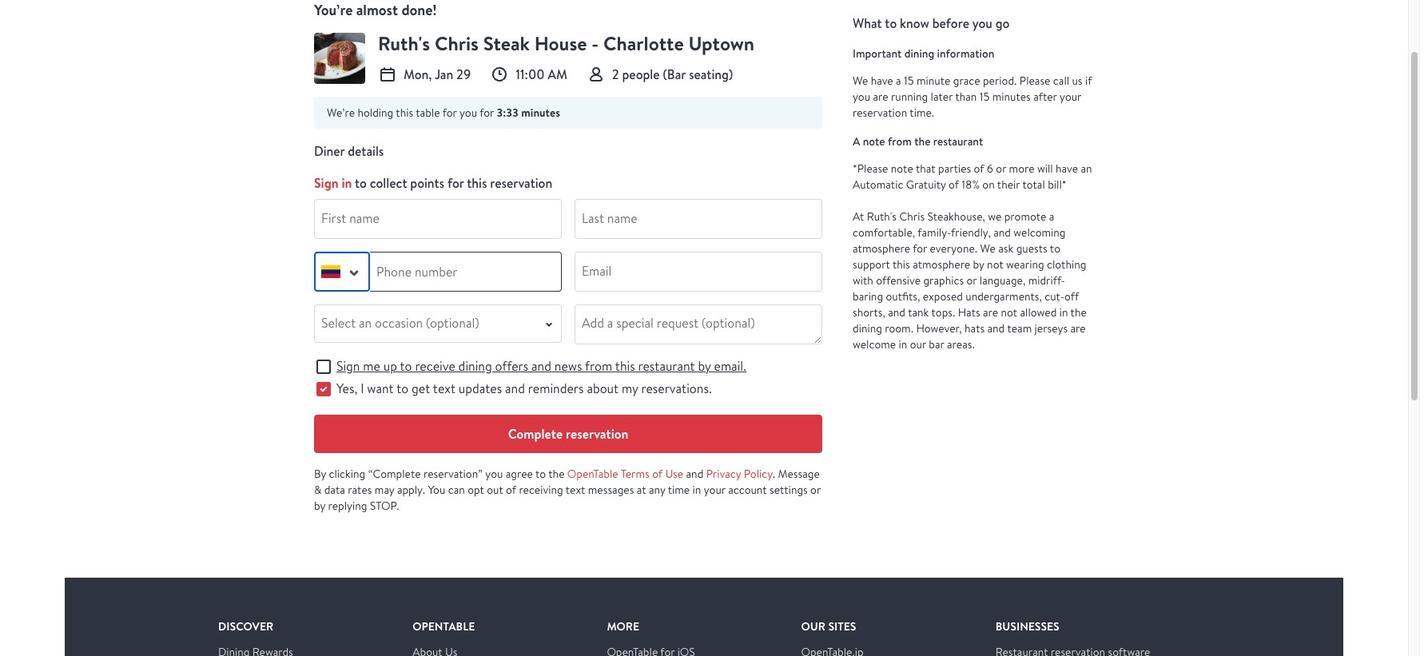 Task type: describe. For each thing, give the bounding box(es) containing it.
off
[[1065, 289, 1079, 304]]

2 vertical spatial are
[[1070, 321, 1086, 336]]

welcoming
[[1014, 225, 1066, 240]]

shorts,
[[853, 305, 885, 320]]

ruth's chris steak house - charlotte uptown link
[[378, 30, 822, 58]]

our sites
[[801, 619, 856, 635]]

before
[[932, 14, 969, 32]]

table
[[416, 105, 440, 120]]

with
[[853, 273, 873, 288]]

sites
[[828, 619, 856, 635]]

friendly,
[[951, 225, 991, 240]]

a inside *please note that parties of 6 or more will have an automatic gratuity of 18% on their total bill* at ruth's chris steakhouse, we promote a comfortable, family-friendly, and welcoming atmosphere for everyone.  we ask guests to support this atmosphere by not wearing clothing with offensive graphics or language, midriff- baring outfits, exposed undergarments, cut-off shorts, and tank tops. hats are not allowed in the dining room. however, hats and team jerseys are welcome in our bar areas.
[[1049, 209, 1054, 224]]

replying
[[328, 499, 367, 513]]

want
[[367, 380, 394, 397]]

"complete
[[368, 467, 421, 481]]

2 horizontal spatial dining
[[904, 46, 934, 61]]

apply.
[[397, 483, 425, 497]]

complete reservation button
[[314, 415, 822, 453]]

parties
[[938, 161, 971, 176]]

what
[[853, 14, 882, 32]]

note for that
[[891, 161, 913, 176]]

discover
[[218, 619, 273, 635]]

the inside *please note that parties of 6 or more will have an automatic gratuity of 18% on their total bill* at ruth's chris steakhouse, we promote a comfortable, family-friendly, and welcoming atmosphere for everyone.  we ask guests to support this atmosphere by not wearing clothing with offensive graphics or language, midriff- baring outfits, exposed undergarments, cut-off shorts, and tank tops. hats are not allowed in the dining room. however, hats and team jerseys are welcome in our bar areas.
[[1071, 305, 1087, 320]]

-
[[592, 30, 599, 57]]

1 horizontal spatial the
[[914, 134, 931, 149]]

sign in button
[[314, 174, 352, 192]]

to right up
[[400, 358, 412, 375]]

can
[[448, 483, 465, 497]]

team
[[1007, 321, 1032, 336]]

charlotte
[[603, 30, 684, 57]]

offers
[[495, 358, 528, 375]]

will
[[1037, 161, 1053, 176]]

Add a special request (optional) text field
[[575, 305, 822, 344]]

you left go
[[972, 14, 993, 32]]

and right use in the bottom of the page
[[686, 467, 704, 481]]

in inside . message & data rates may apply. you can opt out of receiving text messages at any time in your account settings or by replying stop.
[[693, 483, 701, 497]]

privacy policy link
[[706, 467, 773, 481]]

may
[[375, 483, 394, 497]]

yes,
[[336, 380, 357, 397]]

by inside *please note that parties of 6 or more will have an automatic gratuity of 18% on their total bill* at ruth's chris steakhouse, we promote a comfortable, family-friendly, and welcoming atmosphere for everyone.  we ask guests to support this atmosphere by not wearing clothing with offensive graphics or language, midriff- baring outfits, exposed undergarments, cut-off shorts, and tank tops. hats are not allowed in the dining room. however, hats and team jerseys are welcome in our bar areas.
[[973, 257, 984, 272]]

on
[[982, 177, 995, 192]]

0 vertical spatial not
[[987, 257, 1004, 272]]

what to know before you go
[[853, 14, 1010, 32]]

policy
[[744, 467, 773, 481]]

in down diner details
[[342, 174, 352, 192]]

Last name text field
[[575, 200, 822, 238]]

this inside *please note that parties of 6 or more will have an automatic gratuity of 18% on their total bill* at ruth's chris steakhouse, we promote a comfortable, family-friendly, and welcoming atmosphere for everyone.  we ask guests to support this atmosphere by not wearing clothing with offensive graphics or language, midriff- baring outfits, exposed undergarments, cut-off shorts, and tank tops. hats are not allowed in the dining room. however, hats and team jerseys are welcome in our bar areas.
[[893, 257, 910, 272]]

of down parties
[[949, 177, 959, 192]]

bar
[[929, 337, 944, 352]]

hats
[[965, 321, 985, 336]]

for inside *please note that parties of 6 or more will have an automatic gratuity of 18% on their total bill* at ruth's chris steakhouse, we promote a comfortable, family-friendly, and welcoming atmosphere for everyone.  we ask guests to support this atmosphere by not wearing clothing with offensive graphics or language, midriff- baring outfits, exposed undergarments, cut-off shorts, and tank tops. hats are not allowed in the dining room. however, hats and team jerseys are welcome in our bar areas.
[[913, 241, 927, 256]]

and down offers
[[505, 380, 525, 397]]

11:00
[[516, 66, 545, 83]]

settings
[[770, 483, 808, 497]]

out
[[487, 483, 503, 497]]

(bar
[[663, 66, 686, 83]]

everyone.
[[930, 241, 978, 256]]

a note from the restaurant
[[853, 134, 983, 149]]

2
[[612, 66, 619, 83]]

that
[[916, 161, 936, 176]]

rates
[[348, 483, 372, 497]]

for right points
[[447, 174, 464, 192]]

done!
[[401, 0, 437, 20]]

opt
[[468, 483, 484, 497]]

note for from
[[863, 134, 885, 149]]

to right what
[[885, 14, 897, 32]]

any
[[649, 483, 665, 497]]

my
[[622, 380, 638, 397]]

0 vertical spatial ruth's
[[378, 30, 430, 57]]

call
[[1053, 74, 1069, 88]]

*please
[[853, 161, 888, 176]]

more
[[607, 619, 639, 635]]

.
[[773, 467, 775, 481]]

am
[[548, 66, 567, 83]]

in down the off
[[1059, 305, 1068, 320]]

welcome
[[853, 337, 896, 352]]

an
[[1081, 161, 1092, 176]]

this inside we're holding this table for you for 3:33 minutes
[[396, 105, 413, 120]]

clothing
[[1047, 257, 1086, 272]]

to inside *please note that parties of 6 or more will have an automatic gratuity of 18% on their total bill* at ruth's chris steakhouse, we promote a comfortable, family-friendly, and welcoming atmosphere for everyone.  we ask guests to support this atmosphere by not wearing clothing with offensive graphics or language, midriff- baring outfits, exposed undergarments, cut-off shorts, and tank tops. hats are not allowed in the dining room. however, hats and team jerseys are welcome in our bar areas.
[[1050, 241, 1060, 256]]

of inside . message & data rates may apply. you can opt out of receiving text messages at any time in your account settings or by replying stop.
[[506, 483, 516, 497]]

agree
[[506, 467, 533, 481]]

and right hats
[[987, 321, 1005, 336]]

support
[[853, 257, 890, 272]]

hats
[[958, 305, 980, 320]]

jan
[[435, 66, 453, 83]]

go
[[996, 14, 1010, 32]]

room.
[[885, 321, 914, 336]]

you inside we're holding this table for you for 3:33 minutes
[[460, 105, 477, 120]]

cut-
[[1045, 289, 1065, 304]]

important
[[853, 46, 902, 61]]

1 horizontal spatial by
[[698, 358, 711, 375]]

First name text field
[[315, 200, 561, 238]]

have inside *please note that parties of 6 or more will have an automatic gratuity of 18% on their total bill* at ruth's chris steakhouse, we promote a comfortable, family-friendly, and welcoming atmosphere for everyone.  we ask guests to support this atmosphere by not wearing clothing with offensive graphics or language, midriff- baring outfits, exposed undergarments, cut-off shorts, and tank tops. hats are not allowed in the dining room. however, hats and team jerseys are welcome in our bar areas.
[[1056, 161, 1078, 176]]

of left the 6
[[974, 161, 984, 176]]

family-
[[918, 225, 951, 240]]

1 vertical spatial restaurant
[[638, 358, 695, 375]]

reservation inside button
[[566, 425, 628, 443]]

this up my
[[615, 358, 635, 375]]

graphics
[[923, 273, 964, 288]]

mon, jan 29
[[404, 66, 471, 83]]

time
[[668, 483, 690, 497]]

their
[[997, 177, 1020, 192]]

2 people (bar seating)
[[612, 66, 733, 83]]

0 vertical spatial chris
[[435, 30, 479, 57]]

than
[[955, 90, 977, 104]]

and up reminders
[[531, 358, 551, 375]]

have inside we have a 15 minute grace period. please call us if you are running later than 15 minutes after your reservation time.
[[871, 74, 893, 88]]

to left get
[[397, 380, 409, 397]]

you're
[[314, 0, 353, 20]]

however,
[[916, 321, 962, 336]]

minute
[[917, 74, 951, 88]]

up
[[383, 358, 397, 375]]

automatic
[[853, 177, 903, 192]]

0 horizontal spatial the
[[548, 467, 565, 481]]

mon,
[[404, 66, 432, 83]]



Task type: vqa. For each thing, say whether or not it's contained in the screenshot.
the top note
yes



Task type: locate. For each thing, give the bounding box(es) containing it.
we have a 15 minute grace period. please call us if you are running later than 15 minutes after your reservation time.
[[853, 74, 1092, 120]]

terms
[[621, 467, 650, 481]]

ask
[[998, 241, 1014, 256]]

0 horizontal spatial a
[[896, 74, 901, 88]]

reminders
[[528, 380, 584, 397]]

2 horizontal spatial are
[[1070, 321, 1086, 336]]

account
[[728, 483, 767, 497]]

are down undergarments,
[[983, 305, 998, 320]]

sign me up to receive dining offers and news from this restaurant by email.
[[336, 358, 746, 375]]

0 vertical spatial or
[[996, 161, 1006, 176]]

not down undergarments,
[[1001, 305, 1017, 320]]

1 vertical spatial atmosphere
[[913, 257, 970, 272]]

0 horizontal spatial reservation
[[490, 174, 552, 192]]

text right get
[[433, 380, 456, 397]]

0 horizontal spatial dining
[[458, 358, 492, 375]]

you're almost done! element
[[314, 0, 822, 20]]

this
[[396, 105, 413, 120], [467, 174, 487, 192], [893, 257, 910, 272], [615, 358, 635, 375]]

or right the 6
[[996, 161, 1006, 176]]

sign in to collect points for this reservation
[[314, 174, 552, 192]]

1 horizontal spatial restaurant
[[933, 134, 983, 149]]

privacy
[[706, 467, 741, 481]]

0 horizontal spatial atmosphere
[[853, 241, 910, 256]]

note
[[863, 134, 885, 149], [891, 161, 913, 176]]

you down 29
[[460, 105, 477, 120]]

sign down diner
[[314, 174, 338, 192]]

0 vertical spatial sign
[[314, 174, 338, 192]]

allowed
[[1020, 305, 1057, 320]]

0 horizontal spatial opentable
[[413, 619, 475, 635]]

gratuity
[[906, 177, 946, 192]]

offensive
[[876, 273, 921, 288]]

a
[[896, 74, 901, 88], [1049, 209, 1054, 224]]

ruth's up comfortable,
[[867, 209, 897, 224]]

us
[[1072, 74, 1083, 88]]

1 horizontal spatial have
[[1056, 161, 1078, 176]]

1 vertical spatial the
[[1071, 305, 1087, 320]]

1 vertical spatial from
[[585, 358, 612, 375]]

0 horizontal spatial from
[[585, 358, 612, 375]]

0 vertical spatial dining
[[904, 46, 934, 61]]

29
[[456, 66, 471, 83]]

1 vertical spatial text
[[566, 483, 585, 497]]

note left that at top
[[891, 161, 913, 176]]

1 vertical spatial note
[[891, 161, 913, 176]]

2 vertical spatial by
[[314, 499, 325, 513]]

are right "jerseys" on the right of page
[[1070, 321, 1086, 336]]

for right table on the top of the page
[[442, 105, 457, 120]]

period.
[[983, 74, 1017, 88]]

holding
[[358, 105, 393, 120]]

tank
[[908, 305, 929, 320]]

1 vertical spatial ruth's
[[867, 209, 897, 224]]

15 right than
[[980, 90, 990, 104]]

1 vertical spatial minutes
[[521, 105, 560, 121]]

1 vertical spatial reservation
[[490, 174, 552, 192]]

sign for sign in to collect points for this reservation
[[314, 174, 338, 192]]

a up the running
[[896, 74, 901, 88]]

we down important
[[853, 74, 868, 88]]

1 vertical spatial 15
[[980, 90, 990, 104]]

atmosphere down comfortable,
[[853, 241, 910, 256]]

1 vertical spatial we
[[980, 241, 996, 256]]

by inside . message & data rates may apply. you can opt out of receiving text messages at any time in your account settings or by replying stop.
[[314, 499, 325, 513]]

chris up family-
[[899, 209, 925, 224]]

0 vertical spatial have
[[871, 74, 893, 88]]

3:33
[[497, 105, 519, 121]]

or inside . message & data rates may apply. you can opt out of receiving text messages at any time in your account settings or by replying stop.
[[810, 483, 821, 497]]

0 horizontal spatial ruth's
[[378, 30, 430, 57]]

we inside we have a 15 minute grace period. please call us if you are running later than 15 minutes after your reservation time.
[[853, 74, 868, 88]]

to up receiving on the left bottom of page
[[535, 467, 546, 481]]

0 horizontal spatial we
[[853, 74, 868, 88]]

note right a
[[863, 134, 885, 149]]

a up welcoming
[[1049, 209, 1054, 224]]

get
[[412, 380, 430, 397]]

18%
[[962, 177, 980, 192]]

0 vertical spatial minutes
[[992, 90, 1031, 104]]

1 vertical spatial not
[[1001, 305, 1017, 320]]

0 vertical spatial are
[[873, 90, 888, 104]]

and up "room."
[[888, 305, 905, 320]]

undergarments,
[[966, 289, 1042, 304]]

message
[[778, 467, 820, 481]]

reservation inside we have a 15 minute grace period. please call us if you are running later than 15 minutes after your reservation time.
[[853, 105, 907, 120]]

1 vertical spatial dining
[[853, 321, 882, 336]]

text right receiving on the left bottom of page
[[566, 483, 585, 497]]

1 horizontal spatial your
[[1060, 90, 1081, 104]]

seating)
[[689, 66, 733, 83]]

we
[[988, 209, 1002, 224]]

are
[[873, 90, 888, 104], [983, 305, 998, 320], [1070, 321, 1086, 336]]

the
[[914, 134, 931, 149], [1071, 305, 1087, 320], [548, 467, 565, 481]]

for left 3:33
[[480, 105, 494, 120]]

6
[[987, 161, 993, 176]]

ruth's inside *please note that parties of 6 or more will have an automatic gratuity of 18% on their total bill* at ruth's chris steakhouse, we promote a comfortable, family-friendly, and welcoming atmosphere for everyone.  we ask guests to support this atmosphere by not wearing clothing with offensive graphics or language, midriff- baring outfits, exposed undergarments, cut-off shorts, and tank tops. hats are not allowed in the dining room. however, hats and team jerseys are welcome in our bar areas.
[[867, 209, 897, 224]]

1 horizontal spatial 15
[[980, 90, 990, 104]]

exposed
[[923, 289, 963, 304]]

know
[[900, 14, 929, 32]]

chris up 29
[[435, 30, 479, 57]]

0 vertical spatial the
[[914, 134, 931, 149]]

reservation down the running
[[853, 105, 907, 120]]

1 horizontal spatial text
[[566, 483, 585, 497]]

of up any
[[652, 467, 663, 481]]

0 horizontal spatial restaurant
[[638, 358, 695, 375]]

15 up the running
[[904, 74, 914, 88]]

minutes down period.
[[992, 90, 1031, 104]]

0 horizontal spatial or
[[810, 483, 821, 497]]

restaurant
[[933, 134, 983, 149], [638, 358, 695, 375]]

you inside we have a 15 minute grace period. please call us if you are running later than 15 minutes after your reservation time.
[[853, 90, 870, 104]]

note inside *please note that parties of 6 or more will have an automatic gratuity of 18% on their total bill* at ruth's chris steakhouse, we promote a comfortable, family-friendly, and welcoming atmosphere for everyone.  we ask guests to support this atmosphere by not wearing clothing with offensive graphics or language, midriff- baring outfits, exposed undergarments, cut-off shorts, and tank tops. hats are not allowed in the dining room. however, hats and team jerseys are welcome in our bar areas.
[[891, 161, 913, 176]]

2 vertical spatial dining
[[458, 358, 492, 375]]

minutes
[[992, 90, 1031, 104], [521, 105, 560, 121]]

are left the running
[[873, 90, 888, 104]]

a
[[853, 134, 860, 149]]

the up receiving on the left bottom of page
[[548, 467, 565, 481]]

1 horizontal spatial are
[[983, 305, 998, 320]]

0 horizontal spatial note
[[863, 134, 885, 149]]

ruth's up mon,
[[378, 30, 430, 57]]

and up ask
[[993, 225, 1011, 240]]

have up bill* at the right top
[[1056, 161, 1078, 176]]

this right points
[[467, 174, 487, 192]]

to
[[885, 14, 897, 32], [355, 174, 367, 192], [1050, 241, 1060, 256], [400, 358, 412, 375], [397, 380, 409, 397], [535, 467, 546, 481]]

0 horizontal spatial have
[[871, 74, 893, 88]]

1 vertical spatial chris
[[899, 209, 925, 224]]

0 vertical spatial we
[[853, 74, 868, 88]]

steakhouse,
[[927, 209, 985, 224]]

2 horizontal spatial by
[[973, 257, 984, 272]]

0 vertical spatial your
[[1060, 90, 1081, 104]]

you up out at the bottom of page
[[485, 467, 503, 481]]

more
[[1009, 161, 1035, 176]]

reservation down about
[[566, 425, 628, 443]]

if
[[1085, 74, 1092, 88]]

sign
[[314, 174, 338, 192], [336, 358, 360, 375]]

are inside we have a 15 minute grace period. please call us if you are running later than 15 minutes after your reservation time.
[[873, 90, 888, 104]]

jerseys
[[1035, 321, 1068, 336]]

about
[[587, 380, 619, 397]]

to left collect
[[355, 174, 367, 192]]

we inside *please note that parties of 6 or more will have an automatic gratuity of 18% on their total bill* at ruth's chris steakhouse, we promote a comfortable, family-friendly, and welcoming atmosphere for everyone.  we ask guests to support this atmosphere by not wearing clothing with offensive graphics or language, midriff- baring outfits, exposed undergarments, cut-off shorts, and tank tops. hats are not allowed in the dining room. however, hats and team jerseys are welcome in our bar areas.
[[980, 241, 996, 256]]

dining
[[904, 46, 934, 61], [853, 321, 882, 336], [458, 358, 492, 375]]

we left ask
[[980, 241, 996, 256]]

0 horizontal spatial text
[[433, 380, 456, 397]]

1 horizontal spatial atmosphere
[[913, 257, 970, 272]]

restaurant up parties
[[933, 134, 983, 149]]

your inside . message & data rates may apply. you can opt out of receiving text messages at any time in your account settings or by replying stop.
[[704, 483, 726, 497]]

for down family-
[[913, 241, 927, 256]]

diner details
[[314, 142, 384, 160]]

15
[[904, 74, 914, 88], [980, 90, 990, 104]]

details
[[348, 142, 384, 160]]

0 horizontal spatial minutes
[[521, 105, 560, 121]]

wearing
[[1006, 257, 1044, 272]]

1 horizontal spatial dining
[[853, 321, 882, 336]]

reservation
[[853, 105, 907, 120], [490, 174, 552, 192], [566, 425, 628, 443]]

have
[[871, 74, 893, 88], [1056, 161, 1078, 176]]

your down privacy
[[704, 483, 726, 497]]

0 vertical spatial text
[[433, 380, 456, 397]]

sign up yes,
[[336, 358, 360, 375]]

to up clothing
[[1050, 241, 1060, 256]]

at
[[853, 209, 864, 224]]

1 vertical spatial sign
[[336, 358, 360, 375]]

dining inside *please note that parties of 6 or more will have an automatic gratuity of 18% on their total bill* at ruth's chris steakhouse, we promote a comfortable, family-friendly, and welcoming atmosphere for everyone.  we ask guests to support this atmosphere by not wearing clothing with offensive graphics or language, midriff- baring outfits, exposed undergarments, cut-off shorts, and tank tops. hats are not allowed in the dining room. however, hats and team jerseys are welcome in our bar areas.
[[853, 321, 882, 336]]

or right graphics
[[967, 273, 977, 288]]

steak
[[483, 30, 530, 57]]

0 vertical spatial a
[[896, 74, 901, 88]]

0 horizontal spatial are
[[873, 90, 888, 104]]

0 horizontal spatial your
[[704, 483, 726, 497]]

0 vertical spatial reservation
[[853, 105, 907, 120]]

1 horizontal spatial reservation
[[566, 425, 628, 443]]

1 vertical spatial your
[[704, 483, 726, 497]]

0 vertical spatial atmosphere
[[853, 241, 910, 256]]

1 horizontal spatial chris
[[899, 209, 925, 224]]

1 horizontal spatial a
[[1049, 209, 1054, 224]]

0 horizontal spatial 15
[[904, 74, 914, 88]]

your for in
[[704, 483, 726, 497]]

complete
[[508, 425, 563, 443]]

1 horizontal spatial ruth's
[[867, 209, 897, 224]]

in right time
[[693, 483, 701, 497]]

not up language, on the top right
[[987, 257, 1004, 272]]

1 horizontal spatial opentable
[[567, 467, 618, 481]]

house
[[534, 30, 587, 57]]

1 horizontal spatial from
[[888, 134, 912, 149]]

your for after
[[1060, 90, 1081, 104]]

news
[[554, 358, 582, 375]]

of right out at the bottom of page
[[506, 483, 516, 497]]

1 horizontal spatial minutes
[[992, 90, 1031, 104]]

areas.
[[947, 337, 975, 352]]

data
[[324, 483, 345, 497]]

1 horizontal spatial we
[[980, 241, 996, 256]]

1 horizontal spatial note
[[891, 161, 913, 176]]

reservations.
[[641, 380, 712, 397]]

2 vertical spatial reservation
[[566, 425, 628, 443]]

opentable
[[567, 467, 618, 481], [413, 619, 475, 635]]

by clicking "complete reservation" you agree to the opentable terms of use and privacy policy
[[314, 467, 773, 481]]

reservation down 3:33
[[490, 174, 552, 192]]

0 vertical spatial opentable
[[567, 467, 618, 481]]

0 vertical spatial from
[[888, 134, 912, 149]]

0 horizontal spatial by
[[314, 499, 325, 513]]

2 horizontal spatial or
[[996, 161, 1006, 176]]

the up that at top
[[914, 134, 931, 149]]

at
[[637, 483, 646, 497]]

the down the off
[[1071, 305, 1087, 320]]

your inside we have a 15 minute grace period. please call us if you are running later than 15 minutes after your reservation time.
[[1060, 90, 1081, 104]]

Phone number telephone field
[[370, 253, 561, 291]]

by left email.
[[698, 358, 711, 375]]

2 vertical spatial the
[[548, 467, 565, 481]]

atmosphere up graphics
[[913, 257, 970, 272]]

2 horizontal spatial reservation
[[853, 105, 907, 120]]

dining up updates
[[458, 358, 492, 375]]

guests
[[1016, 241, 1047, 256]]

your
[[1060, 90, 1081, 104], [704, 483, 726, 497]]

time.
[[910, 105, 934, 120]]

tops.
[[931, 305, 955, 320]]

language,
[[980, 273, 1026, 288]]

you
[[972, 14, 993, 32], [853, 90, 870, 104], [460, 105, 477, 120], [485, 467, 503, 481]]

1 vertical spatial a
[[1049, 209, 1054, 224]]

have down important
[[871, 74, 893, 88]]

minutes inside we have a 15 minute grace period. please call us if you are running later than 15 minutes after your reservation time.
[[992, 90, 1031, 104]]

we're
[[327, 105, 355, 120]]

i
[[361, 380, 364, 397]]

2 horizontal spatial the
[[1071, 305, 1087, 320]]

you're almost done!
[[314, 0, 437, 20]]

businesses
[[996, 619, 1059, 635]]

dining down shorts,
[[853, 321, 882, 336]]

restaurant up "reservations."
[[638, 358, 695, 375]]

2 vertical spatial or
[[810, 483, 821, 497]]

0 horizontal spatial chris
[[435, 30, 479, 57]]

or down message
[[810, 483, 821, 497]]

1 vertical spatial have
[[1056, 161, 1078, 176]]

dining up minute
[[904, 46, 934, 61]]

1 vertical spatial opentable
[[413, 619, 475, 635]]

1 horizontal spatial or
[[967, 273, 977, 288]]

1 vertical spatial are
[[983, 305, 998, 320]]

by up language, on the top right
[[973, 257, 984, 272]]

0 vertical spatial 15
[[904, 74, 914, 88]]

minutes right 3:33
[[521, 105, 560, 121]]

Email email field
[[575, 253, 822, 291]]

from down time.
[[888, 134, 912, 149]]

of
[[974, 161, 984, 176], [949, 177, 959, 192], [652, 467, 663, 481], [506, 483, 516, 497]]

stop.
[[370, 499, 399, 513]]

1 vertical spatial by
[[698, 358, 711, 375]]

uptown
[[688, 30, 755, 57]]

this left table on the top of the page
[[396, 105, 413, 120]]

text inside . message & data rates may apply. you can opt out of receiving text messages at any time in your account settings or by replying stop.
[[566, 483, 585, 497]]

0 vertical spatial by
[[973, 257, 984, 272]]

0 vertical spatial note
[[863, 134, 885, 149]]

by down &
[[314, 499, 325, 513]]

we're holding this table for you for 3:33 minutes
[[327, 105, 560, 121]]

please
[[1020, 74, 1050, 88]]

chris inside *please note that parties of 6 or more will have an automatic gratuity of 18% on their total bill* at ruth's chris steakhouse, we promote a comfortable, family-friendly, and welcoming atmosphere for everyone.  we ask guests to support this atmosphere by not wearing clothing with offensive graphics or language, midriff- baring outfits, exposed undergarments, cut-off shorts, and tank tops. hats are not allowed in the dining room. however, hats and team jerseys are welcome in our bar areas.
[[899, 209, 925, 224]]

grace
[[953, 74, 980, 88]]

from up about
[[585, 358, 612, 375]]

&
[[314, 483, 322, 497]]

a inside we have a 15 minute grace period. please call us if you are running later than 15 minutes after your reservation time.
[[896, 74, 901, 88]]

midriff-
[[1028, 273, 1065, 288]]

your down 'us'
[[1060, 90, 1081, 104]]

sign for sign me up to receive dining offers and news from this restaurant by email.
[[336, 358, 360, 375]]

total
[[1023, 177, 1045, 192]]

ruth's chris steak house - charlotte uptown
[[378, 30, 755, 57]]

this up offensive
[[893, 257, 910, 272]]

bill*
[[1048, 177, 1067, 192]]

0 vertical spatial restaurant
[[933, 134, 983, 149]]

you
[[428, 483, 445, 497]]

you up a
[[853, 90, 870, 104]]

in left 'our'
[[899, 337, 907, 352]]

1 vertical spatial or
[[967, 273, 977, 288]]



